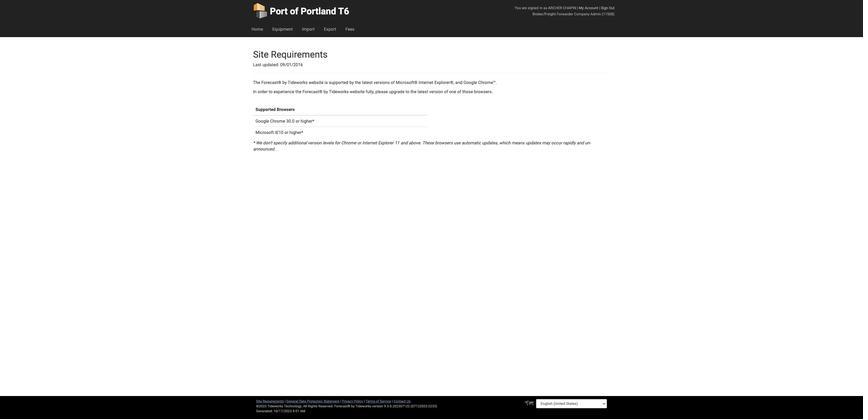 Task type: describe. For each thing, give the bounding box(es) containing it.
the
[[253, 80, 260, 85]]

import button
[[298, 21, 319, 37]]

above.
[[409, 141, 422, 145]]

of left the one
[[444, 89, 448, 94]]

protection
[[307, 399, 323, 403]]

fees
[[346, 27, 355, 32]]

admin
[[591, 12, 601, 16]]

site for site requirements last updated: 09/01/2016
[[253, 49, 269, 60]]

terms of service link
[[366, 399, 391, 403]]

am
[[300, 409, 305, 413]]

1 to from the left
[[269, 89, 273, 94]]

requirements for site requirements | general data protection statement | privacy policy | terms of service | contact us ©2023 tideworks technology. all rights reserved. forecast® by tideworks version 9.5.0.202307122 (07122023-2235) generated: 10/17/2023 9:51 am
[[263, 399, 284, 403]]

you
[[515, 6, 521, 10]]

sign
[[601, 6, 608, 10]]

0 horizontal spatial and
[[401, 141, 408, 145]]

updates,
[[482, 141, 499, 145]]

2235)
[[429, 404, 437, 408]]

by right supported
[[350, 80, 354, 85]]

by down is
[[324, 89, 328, 94]]

| left privacy
[[340, 399, 341, 403]]

supported browsers
[[256, 107, 295, 112]]

google chrome 30.0 or higher*
[[256, 119, 315, 124]]

you are signed in as archer chapin | my account | sign out broker/freight forwarder company admin (11508)
[[515, 6, 615, 16]]

fees button
[[341, 21, 359, 37]]

1 vertical spatial or
[[285, 130, 289, 135]]

forecast® inside site requirements | general data protection statement | privacy policy | terms of service | contact us ©2023 tideworks technology. all rights reserved. forecast® by tideworks version 9.5.0.202307122 (07122023-2235) generated: 10/17/2023 9:51 am
[[334, 404, 351, 408]]

sign out link
[[601, 6, 615, 10]]

fully,
[[366, 89, 375, 94]]

we
[[256, 141, 262, 145]]

©2023 tideworks
[[256, 404, 283, 408]]

microsoft®
[[396, 80, 418, 85]]

order
[[258, 89, 268, 94]]

statement
[[324, 399, 340, 403]]

as
[[544, 6, 548, 10]]

general data protection statement link
[[287, 399, 340, 403]]

service
[[380, 399, 391, 403]]

| left sign
[[599, 6, 600, 10]]

home
[[252, 27, 263, 32]]

of inside port of portland t6 link
[[290, 6, 299, 17]]

of right the one
[[458, 89, 462, 94]]

explorer®,
[[435, 80, 455, 85]]

forwarder
[[557, 12, 574, 16]]

out
[[609, 6, 615, 10]]

supported
[[329, 80, 349, 85]]

terms
[[366, 399, 375, 403]]

these
[[423, 141, 434, 145]]

1 horizontal spatial or
[[296, 119, 300, 124]]

*
[[253, 141, 255, 145]]

company
[[574, 12, 590, 16]]

1 horizontal spatial the
[[355, 80, 361, 85]]

export
[[324, 27, 336, 32]]

is
[[325, 80, 328, 85]]

0 horizontal spatial google
[[256, 119, 269, 124]]

rapidly
[[563, 141, 576, 145]]

updates
[[526, 141, 541, 145]]

11
[[395, 141, 400, 145]]

please
[[376, 89, 388, 94]]

portland
[[301, 6, 336, 17]]

2 horizontal spatial the
[[411, 89, 417, 94]]

equipment
[[272, 27, 293, 32]]

archer
[[548, 6, 562, 10]]

the forecast® by tideworks website is supported by the latest versions of microsoft® internet explorer®, and google chrome™.
[[253, 80, 497, 85]]

all
[[303, 404, 307, 408]]

updated:
[[263, 62, 279, 67]]

9:51
[[293, 409, 299, 413]]

in
[[253, 89, 257, 94]]

one
[[449, 89, 457, 94]]

site requirements | general data protection statement | privacy policy | terms of service | contact us ©2023 tideworks technology. all rights reserved. forecast® by tideworks version 9.5.0.202307122 (07122023-2235) generated: 10/17/2023 9:51 am
[[256, 399, 437, 413]]

site for site requirements | general data protection statement | privacy policy | terms of service | contact us ©2023 tideworks technology. all rights reserved. forecast® by tideworks version 9.5.0.202307122 (07122023-2235) generated: 10/17/2023 9:51 am
[[256, 399, 262, 403]]

by up experience
[[283, 80, 287, 85]]

are
[[522, 6, 527, 10]]

1 vertical spatial latest
[[418, 89, 428, 94]]

0 vertical spatial tideworks
[[288, 80, 308, 85]]

data
[[299, 399, 306, 403]]

site requirements last updated: 09/01/2016
[[253, 49, 328, 67]]

last
[[253, 62, 261, 67]]

use
[[454, 141, 461, 145]]

contact
[[394, 399, 406, 403]]

1 vertical spatial forecast®
[[303, 89, 323, 94]]

port
[[270, 6, 288, 17]]

un-
[[585, 141, 591, 145]]

announced.
[[253, 147, 276, 152]]

technology.
[[284, 404, 302, 408]]

(07122023-
[[411, 404, 429, 408]]



Task type: vqa. For each thing, say whether or not it's contained in the screenshot.
10:15 at the bottom left of the page
no



Task type: locate. For each thing, give the bounding box(es) containing it.
0 horizontal spatial forecast®
[[261, 80, 282, 85]]

version left "levels"
[[308, 141, 322, 145]]

|
[[577, 6, 578, 10], [599, 6, 600, 10], [285, 399, 286, 403], [340, 399, 341, 403], [364, 399, 365, 403], [392, 399, 393, 403]]

microsoft ie10 or higher*
[[256, 130, 303, 135]]

the right experience
[[296, 89, 302, 94]]

0 vertical spatial forecast®
[[261, 80, 282, 85]]

1 vertical spatial tideworks
[[329, 89, 349, 94]]

google up those
[[464, 80, 477, 85]]

tideworks inside site requirements | general data protection statement | privacy policy | terms of service | contact us ©2023 tideworks technology. all rights reserved. forecast® by tideworks version 9.5.0.202307122 (07122023-2235) generated: 10/17/2023 9:51 am
[[356, 404, 372, 408]]

google up microsoft
[[256, 119, 269, 124]]

site inside "site requirements last updated: 09/01/2016"
[[253, 49, 269, 60]]

in
[[540, 6, 543, 10]]

higher* up additional
[[290, 130, 303, 135]]

general
[[287, 399, 298, 403]]

1 vertical spatial higher*
[[290, 130, 303, 135]]

0 horizontal spatial latest
[[362, 80, 373, 85]]

2 vertical spatial forecast®
[[334, 404, 351, 408]]

1 vertical spatial requirements
[[263, 399, 284, 403]]

| up 9.5.0.202307122
[[392, 399, 393, 403]]

ie10
[[275, 130, 284, 135]]

requirements for site requirements last updated: 09/01/2016
[[271, 49, 328, 60]]

version down explorer®,
[[430, 89, 443, 94]]

browsers.
[[474, 89, 493, 94]]

0 horizontal spatial tideworks
[[288, 80, 308, 85]]

or right 30.0
[[296, 119, 300, 124]]

the
[[355, 80, 361, 85], [296, 89, 302, 94], [411, 89, 417, 94]]

1 horizontal spatial version
[[372, 404, 383, 408]]

1 horizontal spatial website
[[350, 89, 365, 94]]

tideworks up experience
[[288, 80, 308, 85]]

upgrade
[[389, 89, 405, 94]]

automatic
[[462, 141, 481, 145]]

1 vertical spatial google
[[256, 119, 269, 124]]

1 vertical spatial chrome
[[341, 141, 356, 145]]

1 horizontal spatial to
[[406, 89, 410, 94]]

tideworks
[[288, 80, 308, 85], [329, 89, 349, 94], [356, 404, 372, 408]]

forecast® up order at the left top
[[261, 80, 282, 85]]

| left general
[[285, 399, 286, 403]]

t6
[[338, 6, 349, 17]]

internet left explorer
[[363, 141, 377, 145]]

1 vertical spatial site
[[256, 399, 262, 403]]

of up upgrade
[[391, 80, 395, 85]]

browsers
[[435, 141, 453, 145]]

0 vertical spatial or
[[296, 119, 300, 124]]

chrome inside * we don't specify additional version levels for chrome or internet explorer 11 and above. these browsers use automatic updates, which means updates may occur rapidly and un- announced.
[[341, 141, 356, 145]]

1 vertical spatial website
[[350, 89, 365, 94]]

my
[[579, 6, 584, 10]]

us
[[407, 399, 411, 403]]

home button
[[247, 21, 268, 37]]

2 horizontal spatial tideworks
[[356, 404, 372, 408]]

signed
[[528, 6, 539, 10]]

site requirements link
[[256, 399, 284, 403]]

google
[[464, 80, 477, 85], [256, 119, 269, 124]]

0 vertical spatial higher*
[[301, 119, 315, 124]]

latest up fully, on the left top
[[362, 80, 373, 85]]

of
[[290, 6, 299, 17], [391, 80, 395, 85], [444, 89, 448, 94], [458, 89, 462, 94], [376, 399, 379, 403]]

and up the one
[[456, 80, 463, 85]]

and left un-
[[577, 141, 584, 145]]

0 vertical spatial version
[[430, 89, 443, 94]]

1 vertical spatial internet
[[363, 141, 377, 145]]

by inside site requirements | general data protection statement | privacy policy | terms of service | contact us ©2023 tideworks technology. all rights reserved. forecast® by tideworks version 9.5.0.202307122 (07122023-2235) generated: 10/17/2023 9:51 am
[[351, 404, 355, 408]]

0 horizontal spatial version
[[308, 141, 322, 145]]

0 vertical spatial site
[[253, 49, 269, 60]]

2 vertical spatial or
[[358, 141, 361, 145]]

(11508)
[[602, 12, 615, 16]]

site inside site requirements | general data protection statement | privacy policy | terms of service | contact us ©2023 tideworks technology. all rights reserved. forecast® by tideworks version 9.5.0.202307122 (07122023-2235) generated: 10/17/2023 9:51 am
[[256, 399, 262, 403]]

rights
[[308, 404, 318, 408]]

to down microsoft®
[[406, 89, 410, 94]]

by down 'privacy policy' link on the left bottom
[[351, 404, 355, 408]]

my account link
[[579, 6, 599, 10]]

means
[[512, 141, 525, 145]]

1 horizontal spatial chrome
[[341, 141, 356, 145]]

additional
[[288, 141, 307, 145]]

experience
[[274, 89, 295, 94]]

versions
[[374, 80, 390, 85]]

chrome right for
[[341, 141, 356, 145]]

port of portland t6 link
[[253, 0, 349, 21]]

requirements
[[271, 49, 328, 60], [263, 399, 284, 403]]

website left fully, on the left top
[[350, 89, 365, 94]]

1 horizontal spatial internet
[[419, 80, 434, 85]]

chrome up ie10
[[270, 119, 285, 124]]

may
[[542, 141, 551, 145]]

* we don't specify additional version levels for chrome or internet explorer 11 and above. these browsers use automatic updates, which means updates may occur rapidly and un- announced.
[[253, 141, 591, 152]]

contact us link
[[394, 399, 411, 403]]

specify
[[273, 141, 287, 145]]

version inside * we don't specify additional version levels for chrome or internet explorer 11 and above. these browsers use automatic updates, which means updates may occur rapidly and un- announced.
[[308, 141, 322, 145]]

1 horizontal spatial latest
[[418, 89, 428, 94]]

1 horizontal spatial and
[[456, 80, 463, 85]]

or inside * we don't specify additional version levels for chrome or internet explorer 11 and above. these browsers use automatic updates, which means updates may occur rapidly and un- announced.
[[358, 141, 361, 145]]

requirements up the ©2023 tideworks
[[263, 399, 284, 403]]

the up in order to experience the forecast® by tideworks website fully, please upgrade to the latest version of one of those browsers.
[[355, 80, 361, 85]]

or right ie10
[[285, 130, 289, 135]]

2 horizontal spatial and
[[577, 141, 584, 145]]

account
[[585, 6, 599, 10]]

and
[[456, 80, 463, 85], [401, 141, 408, 145], [577, 141, 584, 145]]

which
[[500, 141, 511, 145]]

forecast® right experience
[[303, 89, 323, 94]]

to right order at the left top
[[269, 89, 273, 94]]

0 horizontal spatial website
[[309, 80, 324, 85]]

version
[[430, 89, 443, 94], [308, 141, 322, 145], [372, 404, 383, 408]]

0 horizontal spatial or
[[285, 130, 289, 135]]

2 vertical spatial tideworks
[[356, 404, 372, 408]]

requirements inside site requirements | general data protection statement | privacy policy | terms of service | contact us ©2023 tideworks technology. all rights reserved. forecast® by tideworks version 9.5.0.202307122 (07122023-2235) generated: 10/17/2023 9:51 am
[[263, 399, 284, 403]]

chrome™.
[[478, 80, 497, 85]]

or
[[296, 119, 300, 124], [285, 130, 289, 135], [358, 141, 361, 145]]

higher* right 30.0
[[301, 119, 315, 124]]

1 horizontal spatial tideworks
[[329, 89, 349, 94]]

occur
[[552, 141, 562, 145]]

microsoft
[[256, 130, 274, 135]]

site up the last on the top left of page
[[253, 49, 269, 60]]

of right terms
[[376, 399, 379, 403]]

0 horizontal spatial to
[[269, 89, 273, 94]]

tideworks down supported
[[329, 89, 349, 94]]

of inside site requirements | general data protection statement | privacy policy | terms of service | contact us ©2023 tideworks technology. all rights reserved. forecast® by tideworks version 9.5.0.202307122 (07122023-2235) generated: 10/17/2023 9:51 am
[[376, 399, 379, 403]]

of right port
[[290, 6, 299, 17]]

0 vertical spatial internet
[[419, 80, 434, 85]]

0 horizontal spatial internet
[[363, 141, 377, 145]]

website left is
[[309, 80, 324, 85]]

version down the 'terms of service' link
[[372, 404, 383, 408]]

levels
[[323, 141, 334, 145]]

tideworks down policy
[[356, 404, 372, 408]]

30.0
[[286, 119, 295, 124]]

0 horizontal spatial the
[[296, 89, 302, 94]]

1 vertical spatial version
[[308, 141, 322, 145]]

equipment button
[[268, 21, 298, 37]]

2 horizontal spatial forecast®
[[334, 404, 351, 408]]

9.5.0.202307122
[[384, 404, 410, 408]]

policy
[[354, 399, 363, 403]]

or right for
[[358, 141, 361, 145]]

0 vertical spatial google
[[464, 80, 477, 85]]

to
[[269, 89, 273, 94], [406, 89, 410, 94]]

0 vertical spatial chrome
[[270, 119, 285, 124]]

internet inside * we don't specify additional version levels for chrome or internet explorer 11 and above. these browsers use automatic updates, which means updates may occur rapidly and un- announced.
[[363, 141, 377, 145]]

don't
[[263, 141, 272, 145]]

0 vertical spatial latest
[[362, 80, 373, 85]]

| left 'my'
[[577, 6, 578, 10]]

import
[[302, 27, 315, 32]]

site up generated:
[[256, 399, 262, 403]]

higher*
[[301, 119, 315, 124], [290, 130, 303, 135]]

internet left explorer®,
[[419, 80, 434, 85]]

2 vertical spatial version
[[372, 404, 383, 408]]

privacy
[[342, 399, 353, 403]]

requirements up '09/01/2016'
[[271, 49, 328, 60]]

version inside site requirements | general data protection statement | privacy policy | terms of service | contact us ©2023 tideworks technology. all rights reserved. forecast® by tideworks version 9.5.0.202307122 (07122023-2235) generated: 10/17/2023 9:51 am
[[372, 404, 383, 408]]

latest down microsoft®
[[418, 89, 428, 94]]

0 vertical spatial website
[[309, 80, 324, 85]]

and right 11
[[401, 141, 408, 145]]

forecast® down privacy
[[334, 404, 351, 408]]

for
[[335, 141, 340, 145]]

port of portland t6
[[270, 6, 349, 17]]

chapin
[[563, 6, 577, 10]]

explorer
[[378, 141, 394, 145]]

privacy policy link
[[342, 399, 363, 403]]

1 horizontal spatial forecast®
[[303, 89, 323, 94]]

requirements inside "site requirements last updated: 09/01/2016"
[[271, 49, 328, 60]]

2 to from the left
[[406, 89, 410, 94]]

supported
[[256, 107, 276, 112]]

the down microsoft®
[[411, 89, 417, 94]]

website
[[309, 80, 324, 85], [350, 89, 365, 94]]

generated:
[[256, 409, 273, 413]]

0 horizontal spatial chrome
[[270, 119, 285, 124]]

10/17/2023
[[274, 409, 292, 413]]

those
[[463, 89, 473, 94]]

2 horizontal spatial or
[[358, 141, 361, 145]]

2 horizontal spatial version
[[430, 89, 443, 94]]

browsers
[[277, 107, 295, 112]]

internet
[[419, 80, 434, 85], [363, 141, 377, 145]]

0 vertical spatial requirements
[[271, 49, 328, 60]]

| right policy
[[364, 399, 365, 403]]

export button
[[319, 21, 341, 37]]

1 horizontal spatial google
[[464, 80, 477, 85]]



